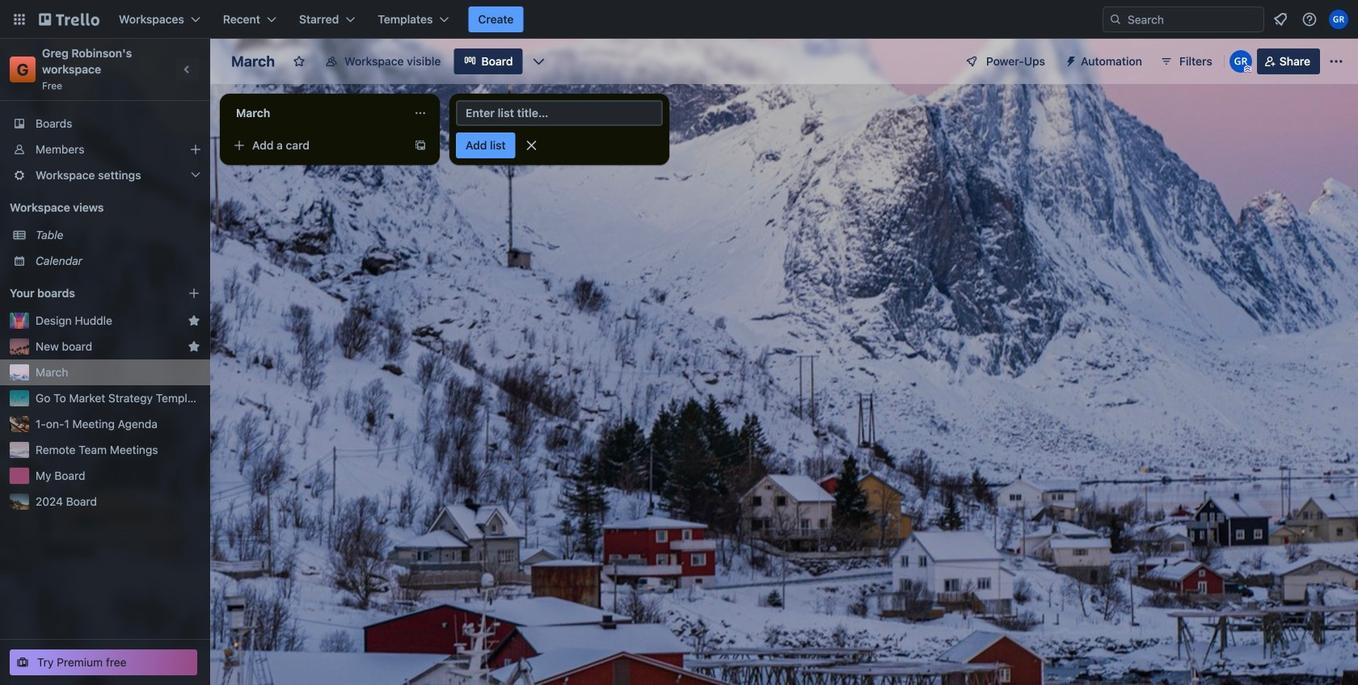Task type: describe. For each thing, give the bounding box(es) containing it.
Enter list title… text field
[[456, 100, 663, 126]]

customize views image
[[531, 53, 547, 70]]

cancel list editing image
[[524, 137, 540, 154]]

star or unstar board image
[[293, 55, 306, 68]]

create from template… image
[[414, 139, 427, 152]]

sm image
[[1058, 49, 1081, 71]]

your boards with 8 items element
[[10, 284, 163, 303]]

1 starred icon image from the top
[[188, 315, 201, 327]]

Board name text field
[[223, 49, 283, 74]]

back to home image
[[39, 6, 99, 32]]



Task type: locate. For each thing, give the bounding box(es) containing it.
1 horizontal spatial greg robinson (gregrobinson96) image
[[1329, 10, 1349, 29]]

this member is an admin of this board. image
[[1244, 65, 1251, 73]]

0 horizontal spatial greg robinson (gregrobinson96) image
[[1230, 50, 1252, 73]]

greg robinson (gregrobinson96) image right open information menu icon
[[1329, 10, 1349, 29]]

Search field
[[1103, 6, 1265, 32]]

primary element
[[0, 0, 1358, 39]]

2 starred icon image from the top
[[188, 340, 201, 353]]

1 vertical spatial starred icon image
[[188, 340, 201, 353]]

open information menu image
[[1302, 11, 1318, 27]]

greg robinson (gregrobinson96) image down 'search' field
[[1230, 50, 1252, 73]]

search image
[[1109, 13, 1122, 26]]

show menu image
[[1328, 53, 1345, 70]]

1 vertical spatial greg robinson (gregrobinson96) image
[[1230, 50, 1252, 73]]

workspace navigation collapse icon image
[[176, 58, 199, 81]]

add board image
[[188, 287, 201, 300]]

0 notifications image
[[1271, 10, 1290, 29]]

greg robinson (gregrobinson96) image
[[1329, 10, 1349, 29], [1230, 50, 1252, 73]]

None text field
[[226, 100, 407, 126]]

0 vertical spatial greg robinson (gregrobinson96) image
[[1329, 10, 1349, 29]]

0 vertical spatial starred icon image
[[188, 315, 201, 327]]

starred icon image
[[188, 315, 201, 327], [188, 340, 201, 353]]



Task type: vqa. For each thing, say whether or not it's contained in the screenshot.
Customize views "icon"
yes



